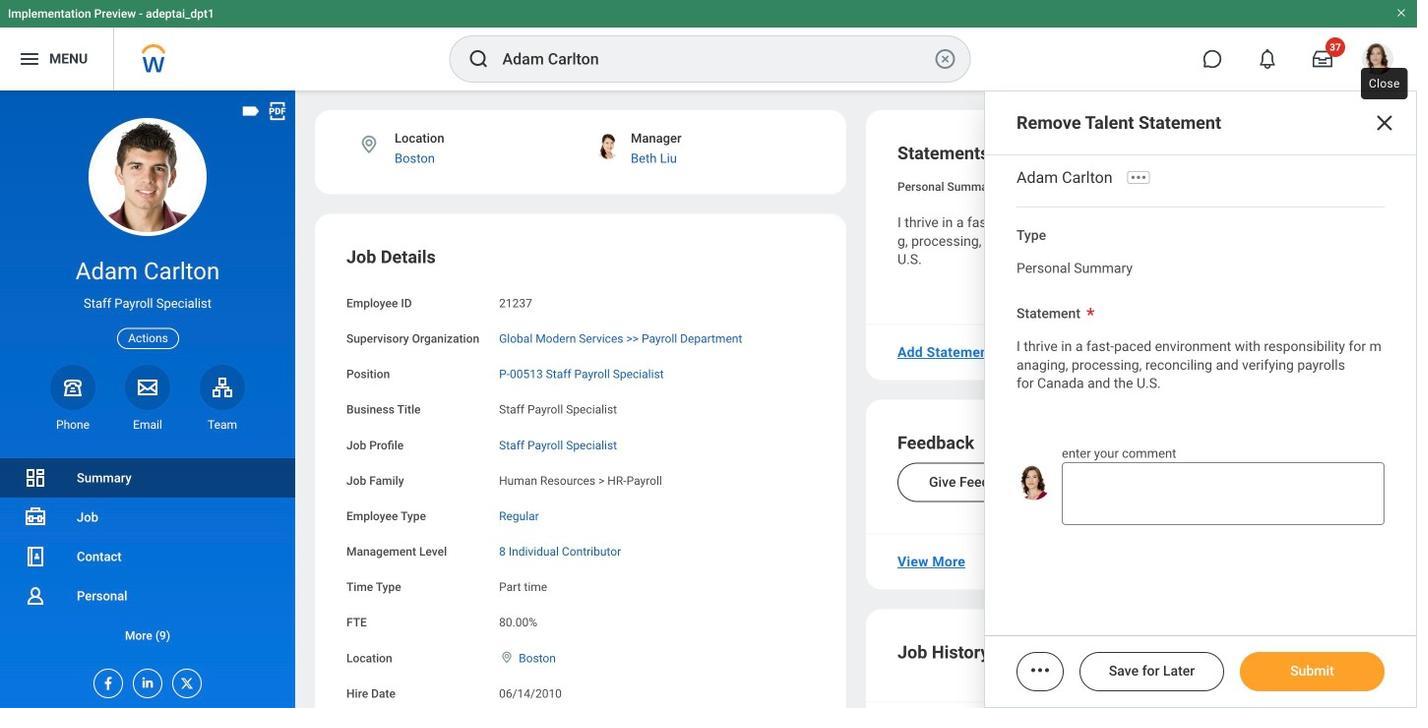 Task type: vqa. For each thing, say whether or not it's contained in the screenshot.
211 Sussex Street Sydney NSW 2000 Australia
no



Task type: describe. For each thing, give the bounding box(es) containing it.
job image
[[24, 506, 47, 530]]

facebook image
[[95, 670, 116, 692]]

adam carlton element
[[1017, 168, 1125, 187]]

search image
[[467, 47, 491, 71]]

employee's photo (logan mcneil) image
[[1017, 466, 1051, 501]]

linkedin image
[[134, 670, 156, 691]]

mail image
[[136, 376, 159, 399]]

x image
[[173, 670, 195, 692]]

tag image
[[240, 100, 262, 122]]

inbox large image
[[1313, 49, 1333, 69]]

phone adam carlton element
[[50, 417, 95, 433]]

0 horizontal spatial personal summary element
[[898, 176, 998, 194]]

notifications large image
[[1258, 49, 1278, 69]]

navigation pane region
[[0, 91, 295, 709]]



Task type: locate. For each thing, give the bounding box(es) containing it.
x circle image
[[934, 47, 957, 71]]

None text field
[[1062, 462, 1385, 525]]

list
[[0, 459, 295, 656]]

summary image
[[24, 467, 47, 490]]

location image
[[499, 651, 515, 665]]

tooltip
[[1358, 64, 1412, 103]]

close environment banner image
[[1396, 7, 1408, 19]]

1 vertical spatial personal summary element
[[1017, 257, 1133, 277]]

contact image
[[24, 545, 47, 569]]

part time element
[[499, 577, 547, 595]]

phone image
[[59, 376, 87, 399]]

team adam carlton element
[[200, 417, 245, 433]]

view team image
[[211, 376, 234, 399]]

dialog
[[984, 91, 1418, 709]]

view printable version (pdf) image
[[267, 100, 288, 122]]

profile logan mcneil element
[[1351, 37, 1406, 81]]

x image
[[1373, 111, 1397, 135]]

personal image
[[24, 585, 47, 608]]

1 horizontal spatial personal summary element
[[1017, 257, 1133, 277]]

location image
[[358, 134, 380, 156]]

group
[[347, 246, 815, 709]]

banner
[[0, 0, 1418, 91]]

related actions image
[[1029, 659, 1052, 683]]

email adam carlton element
[[125, 417, 170, 433]]

0 vertical spatial personal summary element
[[898, 176, 998, 194]]

personal summary element
[[898, 176, 998, 194], [1017, 257, 1133, 277]]



